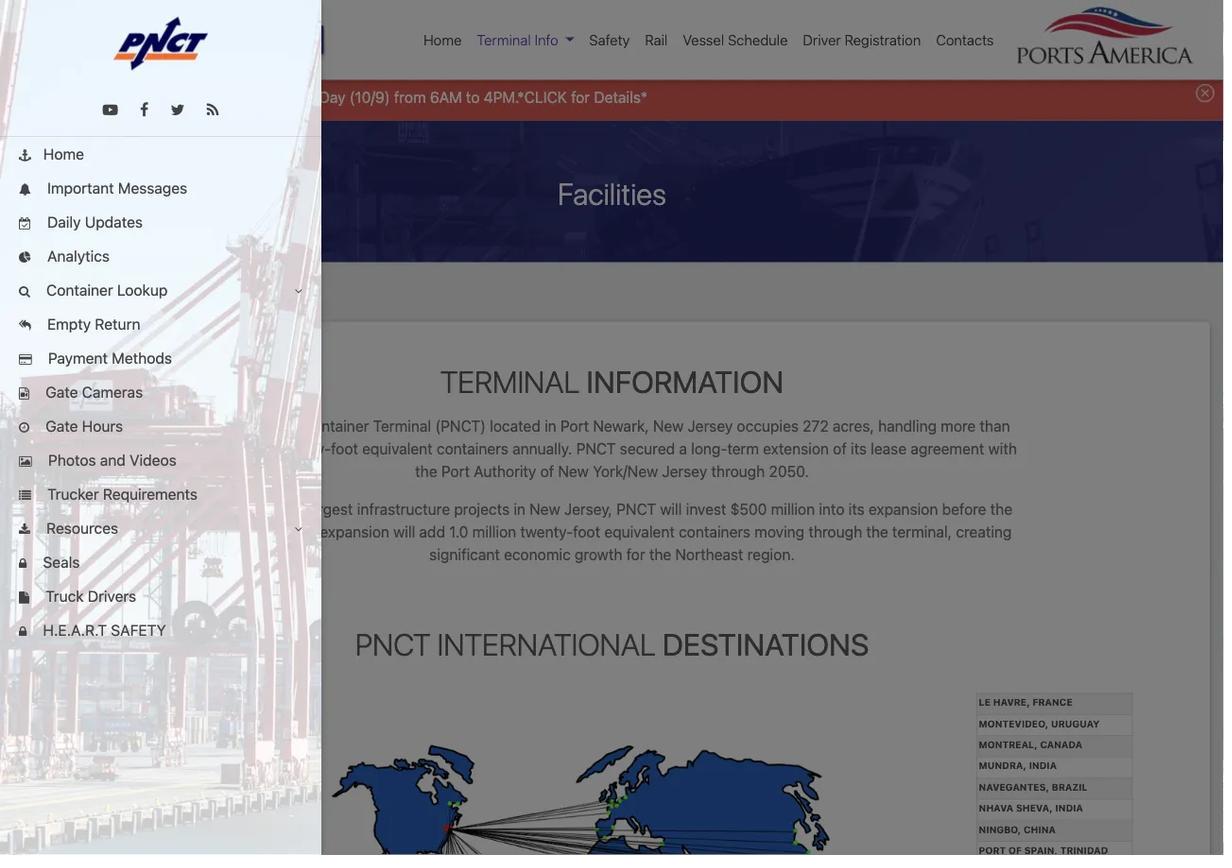 Task type: describe. For each thing, give the bounding box(es) containing it.
272
[[803, 417, 829, 435]]

term
[[727, 440, 759, 458]]

empty return
[[43, 315, 140, 333]]

messages
[[118, 179, 187, 197]]

the left northeast
[[649, 546, 671, 564]]

0 vertical spatial new
[[653, 417, 684, 435]]

brazil
[[1052, 782, 1088, 793]]

analytics
[[43, 247, 110, 265]]

twitter image
[[171, 103, 185, 118]]

containers inside port newark container terminal (pnct) located in port newark, new jersey occupies 272 acres, handling more than 1.3 million twenty-foot equivalent containers annually. pnct secured a long-term extension of its lease agreement with the port authority of new york/new jersey through 2050.
[[437, 440, 509, 458]]

navegantes,
[[979, 782, 1049, 793]]

international
[[437, 627, 656, 663]]

0 vertical spatial container
[[46, 281, 113, 299]]

ningbo,
[[979, 824, 1021, 835]]

information
[[586, 364, 784, 399]]

nhava
[[979, 803, 1014, 814]]

with
[[988, 440, 1017, 458]]

0 vertical spatial india
[[1029, 761, 1057, 772]]

daily updates link
[[0, 205, 321, 239]]

through inside port newark container terminal (pnct) located in port newark, new jersey occupies 272 acres, handling more than 1.3 million twenty-foot equivalent containers annually. pnct secured a long-term extension of its lease agreement with the port authority of new york/new jersey through 2050.
[[711, 463, 765, 481]]

contacts link
[[929, 22, 1002, 58]]

creating
[[956, 523, 1012, 541]]

payment
[[48, 349, 108, 367]]

quick
[[19, 32, 56, 48]]

resources link
[[0, 511, 321, 545]]

gate cameras
[[42, 383, 143, 401]]

daily updates
[[43, 213, 143, 231]]

h.e.a.r.t
[[43, 622, 107, 640]]

2 horizontal spatial port
[[560, 417, 589, 435]]

h.e.a.r.t safety link
[[0, 614, 321, 648]]

columbus
[[246, 88, 315, 106]]

mundra, india
[[979, 761, 1057, 772]]

newark
[[246, 417, 298, 435]]

balboa, panama
[[72, 761, 161, 772]]

photos
[[48, 451, 96, 469]]

le havre, france
[[979, 697, 1073, 708]]

vessel schedule link
[[675, 22, 795, 58]]

1 vertical spatial expansion
[[320, 523, 389, 541]]

barcelona, spain
[[72, 782, 169, 793]]

bremerhaven, germany
[[72, 803, 203, 814]]

details*
[[594, 88, 648, 106]]

handling
[[878, 417, 937, 435]]

twenty- inside as one of the largest infrastructure projects in new jersey, pnct will invest $500 million into its expansion before the year 2030. the expansion will add 1.0 million twenty-foot equivalent containers moving through the terminal, creating significant economic growth for the northeast region.
[[520, 523, 573, 541]]

1 vertical spatial new
[[558, 463, 589, 481]]

will inside "link"
[[139, 88, 161, 106]]

rail image
[[330, 739, 895, 856]]

pie chart image
[[19, 252, 31, 264]]

jersey,
[[564, 501, 612, 518]]

schedule
[[728, 32, 788, 48]]

2 vertical spatial home
[[29, 290, 70, 308]]

lock image
[[19, 626, 27, 638]]

trucker
[[47, 485, 99, 503]]

2030.
[[246, 523, 286, 541]]

vessel schedule
[[683, 32, 788, 48]]

angle down image for container lookup
[[295, 285, 303, 298]]

methods
[[112, 349, 172, 367]]

updates
[[85, 213, 143, 231]]

home link for daily updates link
[[0, 137, 321, 171]]

long-
[[691, 440, 727, 458]]

rail
[[645, 32, 668, 48]]

file movie o image
[[19, 388, 29, 400]]

1 vertical spatial home
[[43, 145, 84, 163]]

annually.
[[512, 440, 572, 458]]

bremerhaven,
[[72, 803, 150, 814]]

abu
[[72, 697, 93, 708]]

foot inside as one of the largest infrastructure projects in new jersey, pnct will invest $500 million into its expansion before the year 2030. the expansion will add 1.0 million twenty-foot equivalent containers moving through the terminal, creating significant economic growth for the northeast region.
[[573, 523, 600, 541]]

foot inside port newark container terminal (pnct) located in port newark, new jersey occupies 272 acres, handling more than 1.3 million twenty-foot equivalent containers annually. pnct secured a long-term extension of its lease agreement with the port authority of new york/new jersey through 2050.
[[331, 440, 358, 458]]

be
[[165, 88, 183, 106]]

anchor image
[[19, 150, 31, 162]]

infrastructure
[[357, 501, 450, 518]]

germany
[[153, 803, 203, 814]]

1 vertical spatial facilities
[[90, 290, 149, 308]]

$500
[[730, 501, 767, 518]]

nhava sheva, india
[[979, 803, 1083, 814]]

terminal information
[[440, 364, 784, 399]]

4pm.*click
[[484, 88, 567, 106]]

agreement
[[911, 440, 985, 458]]

1.0
[[449, 523, 468, 541]]

into
[[819, 501, 845, 518]]

container lookup link
[[0, 273, 321, 307]]

panama
[[118, 761, 161, 772]]

million inside port newark container terminal (pnct) located in port newark, new jersey occupies 272 acres, handling more than 1.3 million twenty-foot equivalent containers annually. pnct secured a long-term extension of its lease agreement with the port authority of new york/new jersey through 2050.
[[230, 440, 274, 458]]

the up creating at the bottom right
[[990, 501, 1013, 518]]

1 horizontal spatial of
[[540, 463, 554, 481]]

gate hours link
[[0, 409, 321, 443]]

payment methods
[[44, 349, 172, 367]]

gate cameras link
[[0, 375, 321, 409]]

to
[[466, 88, 480, 106]]

safety
[[111, 622, 166, 640]]

secured
[[620, 440, 675, 458]]

photos and videos link
[[0, 443, 321, 477]]

1 horizontal spatial facilities
[[558, 175, 666, 211]]

terminal inside port newark container terminal (pnct) located in port newark, new jersey occupies 272 acres, handling more than 1.3 million twenty-foot equivalent containers annually. pnct secured a long-term extension of its lease agreement with the port authority of new york/new jersey through 2050.
[[373, 417, 431, 435]]

port newark container terminal (pnct) located in port newark, new jersey occupies 272 acres, handling more than 1.3 million twenty-foot equivalent containers annually. pnct secured a long-term extension of its lease agreement with the port authority of new york/new jersey through 2050.
[[207, 417, 1017, 481]]

add
[[419, 523, 445, 541]]

h.e.a.r.t safety
[[39, 622, 166, 640]]

belgium
[[126, 739, 171, 750]]

altamira,
[[72, 718, 125, 729]]

pnct inside port newark container terminal (pnct) located in port newark, new jersey occupies 272 acres, handling more than 1.3 million twenty-foot equivalent containers annually. pnct secured a long-term extension of its lease agreement with the port authority of new york/new jersey through 2050.
[[576, 440, 616, 458]]

1 horizontal spatial terminal
[[440, 364, 580, 399]]

pnct inside as one of the largest infrastructure projects in new jersey, pnct will invest $500 million into its expansion before the year 2030. the expansion will add 1.0 million twenty-foot equivalent containers moving through the terminal, creating significant economic growth for the northeast region.
[[616, 501, 656, 518]]

empty return link
[[0, 307, 321, 341]]

for inside as one of the largest infrastructure projects in new jersey, pnct will invest $500 million into its expansion before the year 2030. the expansion will add 1.0 million twenty-foot equivalent containers moving through the terminal, creating significant economic growth for the northeast region.
[[626, 546, 645, 564]]

2 horizontal spatial of
[[833, 440, 847, 458]]

0 vertical spatial expansion
[[869, 501, 938, 518]]

0 vertical spatial jersey
[[688, 417, 733, 435]]

6am
[[430, 88, 462, 106]]

equivalent inside port newark container terminal (pnct) located in port newark, new jersey occupies 272 acres, handling more than 1.3 million twenty-foot equivalent containers annually. pnct secured a long-term extension of its lease agreement with the port authority of new york/new jersey through 2050.
[[362, 440, 433, 458]]

credit card image
[[19, 354, 32, 366]]

open
[[186, 88, 221, 106]]

empty
[[47, 315, 91, 333]]

largest
[[306, 501, 353, 518]]

than
[[980, 417, 1010, 435]]

clock o image
[[19, 422, 29, 434]]

quick links
[[19, 32, 93, 48]]

truck drivers
[[42, 588, 136, 605]]

the
[[290, 523, 316, 541]]

navegantes, brazil
[[979, 782, 1088, 793]]



Task type: locate. For each thing, give the bounding box(es) containing it.
pnct will be open on columbus day (10/9) from 6am to 4pm.*click for details* alert
[[0, 70, 1224, 121]]

1 horizontal spatial for
[[626, 546, 645, 564]]

trucker requirements
[[43, 485, 198, 503]]

terminal,
[[892, 523, 952, 541]]

0 vertical spatial twenty-
[[278, 440, 331, 458]]

through
[[711, 463, 765, 481], [809, 523, 862, 541]]

2 vertical spatial will
[[393, 523, 415, 541]]

1 horizontal spatial in
[[545, 417, 557, 435]]

gate down payment
[[46, 383, 78, 401]]

0 horizontal spatial in
[[514, 501, 526, 518]]

antwerp,
[[72, 739, 124, 750]]

0 vertical spatial equivalent
[[362, 440, 433, 458]]

new left the jersey,
[[530, 501, 560, 518]]

abu dhabi, u.a.e
[[72, 697, 160, 708]]

(10/9)
[[350, 88, 390, 106]]

safety
[[589, 32, 630, 48]]

home link up the empty
[[29, 290, 70, 308]]

in inside port newark container terminal (pnct) located in port newark, new jersey occupies 272 acres, handling more than 1.3 million twenty-foot equivalent containers annually. pnct secured a long-term extension of its lease agreement with the port authority of new york/new jersey through 2050.
[[545, 417, 557, 435]]

pnct
[[96, 88, 135, 106], [576, 440, 616, 458], [616, 501, 656, 518], [355, 627, 431, 663]]

0 vertical spatial foot
[[331, 440, 358, 458]]

1 horizontal spatial containers
[[679, 523, 751, 541]]

seals link
[[0, 545, 321, 579]]

1 vertical spatial foot
[[573, 523, 600, 541]]

equivalent up growth
[[604, 523, 675, 541]]

uruguay
[[1051, 718, 1100, 729]]

vessel
[[683, 32, 724, 48]]

in up the annually.
[[545, 417, 557, 435]]

montreal, canada
[[979, 739, 1082, 750]]

0 vertical spatial angle down image
[[295, 285, 303, 298]]

through inside as one of the largest infrastructure projects in new jersey, pnct will invest $500 million into its expansion before the year 2030. the expansion will add 1.0 million twenty-foot equivalent containers moving through the terminal, creating significant economic growth for the northeast region.
[[809, 523, 862, 541]]

1 vertical spatial will
[[660, 501, 682, 518]]

0 vertical spatial containers
[[437, 440, 509, 458]]

1 - from the left
[[33, 584, 40, 602]]

1 vertical spatial container
[[302, 417, 369, 435]]

barcelona,
[[72, 782, 136, 793]]

will left the invest
[[660, 501, 682, 518]]

0 vertical spatial home link
[[416, 22, 469, 58]]

montreal,
[[979, 739, 1038, 750]]

container lookup
[[42, 281, 168, 299]]

containers inside as one of the largest infrastructure projects in new jersey, pnct will invest $500 million into its expansion before the year 2030. the expansion will add 1.0 million twenty-foot equivalent containers moving through the terminal, creating significant economic growth for the northeast region.
[[679, 523, 751, 541]]

pnct will be open on columbus day (10/9) from 6am to 4pm.*click for details* link
[[96, 86, 648, 108]]

economic
[[504, 546, 571, 564]]

year
[[212, 523, 242, 541]]

gate for gate cameras
[[46, 383, 78, 401]]

gate up photos
[[46, 417, 78, 435]]

home link up messages on the top left of the page
[[0, 137, 321, 171]]

new
[[653, 417, 684, 435], [558, 463, 589, 481], [530, 501, 560, 518]]

0 vertical spatial home
[[424, 32, 462, 48]]

its down acres,
[[851, 440, 867, 458]]

1 horizontal spatial million
[[472, 523, 516, 541]]

2050.
[[769, 463, 809, 481]]

the left terminal,
[[866, 523, 888, 541]]

photo image
[[19, 456, 32, 468]]

seals
[[39, 553, 80, 571]]

expansion down largest
[[320, 523, 389, 541]]

2 vertical spatial of
[[262, 501, 276, 518]]

port up 1.3
[[214, 417, 243, 435]]

1 vertical spatial terminal
[[373, 417, 431, 435]]

list image
[[19, 490, 31, 502]]

havre,
[[993, 697, 1030, 708]]

montevideo, uruguay
[[979, 718, 1100, 729]]

of down acres,
[[833, 440, 847, 458]]

cameras
[[82, 383, 143, 401]]

1 vertical spatial of
[[540, 463, 554, 481]]

1 vertical spatial million
[[771, 501, 815, 518]]

gate for gate hours
[[46, 417, 78, 435]]

container right 'newark'
[[302, 417, 369, 435]]

0 horizontal spatial expansion
[[320, 523, 389, 541]]

return
[[95, 315, 140, 333]]

1 horizontal spatial will
[[393, 523, 415, 541]]

million down 'newark'
[[230, 440, 274, 458]]

container down analytics at top
[[46, 281, 113, 299]]

lookup
[[117, 281, 168, 299]]

angle down image inside container lookup link
[[295, 285, 303, 298]]

montevideo,
[[979, 718, 1049, 729]]

jersey down 'a'
[[662, 463, 707, 481]]

2 vertical spatial new
[[530, 501, 560, 518]]

0 vertical spatial million
[[230, 440, 274, 458]]

2 horizontal spatial million
[[771, 501, 815, 518]]

1 vertical spatial india
[[1055, 803, 1083, 814]]

0 vertical spatial facilities
[[558, 175, 666, 211]]

angle down image
[[295, 285, 303, 298], [295, 524, 303, 536]]

1 vertical spatial twenty-
[[520, 523, 573, 541]]

its inside as one of the largest infrastructure projects in new jersey, pnct will invest $500 million into its expansion before the year 2030. the expansion will add 1.0 million twenty-foot equivalent containers moving through the terminal, creating significant economic growth for the northeast region.
[[849, 501, 865, 518]]

0 horizontal spatial port
[[214, 417, 243, 435]]

twenty- inside port newark container terminal (pnct) located in port newark, new jersey occupies 272 acres, handling more than 1.3 million twenty-foot equivalent containers annually. pnct secured a long-term extension of its lease agreement with the port authority of new york/new jersey through 2050.
[[278, 440, 331, 458]]

will down infrastructure
[[393, 523, 415, 541]]

0 horizontal spatial will
[[139, 88, 161, 106]]

1 vertical spatial gate
[[46, 417, 78, 435]]

terminal
[[440, 364, 580, 399], [373, 417, 431, 435]]

port
[[214, 417, 243, 435], [560, 417, 589, 435], [441, 463, 470, 481]]

significant
[[429, 546, 500, 564]]

the up the
[[280, 501, 302, 518]]

gate hours
[[42, 417, 123, 435]]

safety link
[[582, 22, 637, 58]]

1 vertical spatial angle down image
[[295, 524, 303, 536]]

driver registration link
[[795, 22, 929, 58]]

rss image
[[207, 103, 219, 118]]

1 angle down image from the top
[[295, 285, 303, 298]]

foot down the jersey,
[[573, 523, 600, 541]]

1 vertical spatial equivalent
[[604, 523, 675, 541]]

close image
[[1196, 83, 1215, 102]]

2 angle down image from the top
[[295, 524, 303, 536]]

india down brazil
[[1055, 803, 1083, 814]]

(pnct)
[[435, 417, 486, 435]]

lease
[[871, 440, 907, 458]]

located
[[490, 417, 541, 435]]

occupies
[[737, 417, 799, 435]]

of up 2030.
[[262, 501, 276, 518]]

million up moving
[[771, 501, 815, 518]]

0 horizontal spatial facilities
[[90, 290, 149, 308]]

home
[[424, 32, 462, 48], [43, 145, 84, 163], [29, 290, 70, 308]]

0 vertical spatial will
[[139, 88, 161, 106]]

driver registration
[[803, 32, 921, 48]]

on
[[225, 88, 242, 106]]

file image
[[19, 592, 29, 604]]

1 horizontal spatial foot
[[573, 523, 600, 541]]

0 horizontal spatial equivalent
[[362, 440, 433, 458]]

containers up northeast
[[679, 523, 751, 541]]

0 vertical spatial terminal
[[440, 364, 580, 399]]

angle down image for resources
[[295, 524, 303, 536]]

of down the annually.
[[540, 463, 554, 481]]

download image
[[19, 524, 30, 536]]

the
[[415, 463, 437, 481], [280, 501, 302, 518], [990, 501, 1013, 518], [866, 523, 888, 541], [649, 546, 671, 564]]

home up important
[[43, 145, 84, 163]]

of inside as one of the largest infrastructure projects in new jersey, pnct will invest $500 million into its expansion before the year 2030. the expansion will add 1.0 million twenty-foot equivalent containers moving through the terminal, creating significant economic growth for the northeast region.
[[262, 501, 276, 518]]

york/new
[[593, 463, 658, 481]]

pnct international destinations
[[355, 627, 869, 663]]

terminal up "located"
[[440, 364, 580, 399]]

new down the annually.
[[558, 463, 589, 481]]

1 horizontal spatial equivalent
[[604, 523, 675, 541]]

0 horizontal spatial for
[[571, 88, 590, 106]]

for inside "link"
[[571, 88, 590, 106]]

drivers
[[88, 588, 136, 605]]

1 vertical spatial its
[[849, 501, 865, 518]]

1 vertical spatial jersey
[[662, 463, 707, 481]]

extension
[[763, 440, 829, 458]]

home up the empty
[[29, 290, 70, 308]]

growth
[[575, 546, 622, 564]]

million down projects
[[472, 523, 516, 541]]

argentina
[[151, 824, 209, 835]]

dhabi,
[[95, 697, 130, 708]]

0 horizontal spatial terminal
[[373, 417, 431, 435]]

0 horizontal spatial containers
[[437, 440, 509, 458]]

0 horizontal spatial container
[[46, 281, 113, 299]]

aires,
[[116, 824, 148, 835]]

the inside port newark container terminal (pnct) located in port newark, new jersey occupies 272 acres, handling more than 1.3 million twenty-foot equivalent containers annually. pnct secured a long-term extension of its lease agreement with the port authority of new york/new jersey through 2050.
[[415, 463, 437, 481]]

moving
[[755, 523, 805, 541]]

containers down (pnct)
[[437, 440, 509, 458]]

will
[[139, 88, 161, 106], [660, 501, 682, 518], [393, 523, 415, 541]]

0 horizontal spatial twenty-
[[278, 440, 331, 458]]

bell image
[[19, 184, 31, 196]]

as one of the largest infrastructure projects in new jersey, pnct will invest $500 million into its expansion before the year 2030. the expansion will add 1.0 million twenty-foot equivalent containers moving through the terminal, creating significant economic growth for the northeast region.
[[212, 501, 1013, 564]]

lock image
[[19, 558, 27, 570]]

search image
[[19, 286, 30, 298]]

port up the annually.
[[560, 417, 589, 435]]

payment methods link
[[0, 341, 321, 375]]

2 - from the left
[[40, 584, 47, 602]]

new up 'a'
[[653, 417, 684, 435]]

1 vertical spatial containers
[[679, 523, 751, 541]]

0 vertical spatial for
[[571, 88, 590, 106]]

buenos aires, argentina
[[72, 824, 209, 835]]

1 horizontal spatial container
[[302, 417, 369, 435]]

gate
[[46, 383, 78, 401], [46, 417, 78, 435]]

1 vertical spatial home link
[[0, 137, 321, 171]]

1 horizontal spatial twenty-
[[520, 523, 573, 541]]

expansion up terminal,
[[869, 501, 938, 518]]

twenty- up economic
[[520, 523, 573, 541]]

its right into
[[849, 501, 865, 518]]

home link for safety "link"
[[416, 22, 469, 58]]

1 gate from the top
[[46, 383, 78, 401]]

2 vertical spatial million
[[472, 523, 516, 541]]

home link
[[416, 22, 469, 58], [0, 137, 321, 171], [29, 290, 70, 308]]

through down term
[[711, 463, 765, 481]]

1.3
[[207, 440, 226, 458]]

pnct inside pnct will be open on columbus day (10/9) from 6am to 4pm.*click for details* "link"
[[96, 88, 135, 106]]

container inside port newark container terminal (pnct) located in port newark, new jersey occupies 272 acres, handling more than 1.3 million twenty-foot equivalent containers annually. pnct secured a long-term extension of its lease agreement with the port authority of new york/new jersey through 2050.
[[302, 417, 369, 435]]

0 vertical spatial of
[[833, 440, 847, 458]]

through down into
[[809, 523, 862, 541]]

1 horizontal spatial port
[[441, 463, 470, 481]]

1 vertical spatial through
[[809, 523, 862, 541]]

0 horizontal spatial through
[[711, 463, 765, 481]]

in right projects
[[514, 501, 526, 518]]

0 vertical spatial through
[[711, 463, 765, 481]]

0 horizontal spatial of
[[262, 501, 276, 518]]

the up infrastructure
[[415, 463, 437, 481]]

india up the navegantes, brazil
[[1029, 761, 1057, 772]]

for right growth
[[626, 546, 645, 564]]

youtube play image
[[103, 103, 118, 118]]

important
[[47, 179, 114, 197]]

reply all image
[[19, 320, 31, 332]]

mundra,
[[979, 761, 1027, 772]]

new inside as one of the largest infrastructure projects in new jersey, pnct will invest $500 million into its expansion before the year 2030. the expansion will add 1.0 million twenty-foot equivalent containers moving through the terminal, creating significant economic growth for the northeast region.
[[530, 501, 560, 518]]

port down (pnct)
[[441, 463, 470, 481]]

newark,
[[593, 417, 649, 435]]

2 vertical spatial home link
[[29, 290, 70, 308]]

important messages
[[43, 179, 187, 197]]

1 vertical spatial for
[[626, 546, 645, 564]]

calendar check o image
[[19, 218, 31, 230]]

jersey up long-
[[688, 417, 733, 435]]

daily
[[47, 213, 81, 231]]

0 vertical spatial gate
[[46, 383, 78, 401]]

home link up '6am'
[[416, 22, 469, 58]]

0 horizontal spatial foot
[[331, 440, 358, 458]]

registration
[[845, 32, 921, 48]]

1 vertical spatial in
[[514, 501, 526, 518]]

will left be
[[139, 88, 161, 106]]

buenos
[[72, 824, 113, 835]]

projects
[[454, 501, 510, 518]]

1 horizontal spatial through
[[809, 523, 862, 541]]

u.a.e
[[133, 697, 160, 708]]

rail link
[[637, 22, 675, 58]]

videos
[[130, 451, 176, 469]]

before
[[942, 501, 987, 518]]

requirements
[[103, 485, 198, 503]]

its
[[851, 440, 867, 458], [849, 501, 865, 518]]

twenty- down 'newark'
[[278, 440, 331, 458]]

2 horizontal spatial will
[[660, 501, 682, 518]]

-
[[33, 584, 40, 602], [40, 584, 47, 602]]

1 horizontal spatial expansion
[[869, 501, 938, 518]]

china
[[1024, 824, 1056, 835]]

equivalent up infrastructure
[[362, 440, 433, 458]]

for left details*
[[571, 88, 590, 106]]

quick links link
[[19, 29, 106, 51]]

terminal left (pnct)
[[373, 417, 431, 435]]

2 gate from the top
[[46, 417, 78, 435]]

0 vertical spatial in
[[545, 417, 557, 435]]

0 vertical spatial its
[[851, 440, 867, 458]]

0 horizontal spatial million
[[230, 440, 274, 458]]

equivalent inside as one of the largest infrastructure projects in new jersey, pnct will invest $500 million into its expansion before the year 2030. the expansion will add 1.0 million twenty-foot equivalent containers moving through the terminal, creating significant economic growth for the northeast region.
[[604, 523, 675, 541]]

home up '6am'
[[424, 32, 462, 48]]

in inside as one of the largest infrastructure projects in new jersey, pnct will invest $500 million into its expansion before the year 2030. the expansion will add 1.0 million twenty-foot equivalent containers moving through the terminal, creating significant economic growth for the northeast region.
[[514, 501, 526, 518]]

foot up largest
[[331, 440, 358, 458]]

analytics link
[[0, 239, 321, 273]]

facebook image
[[140, 103, 149, 118]]

its inside port newark container terminal (pnct) located in port newark, new jersey occupies 272 acres, handling more than 1.3 million twenty-foot equivalent containers annually. pnct secured a long-term extension of its lease agreement with the port authority of new york/new jersey through 2050.
[[851, 440, 867, 458]]



Task type: vqa. For each thing, say whether or not it's contained in the screenshot.
the bottom "gate"
yes



